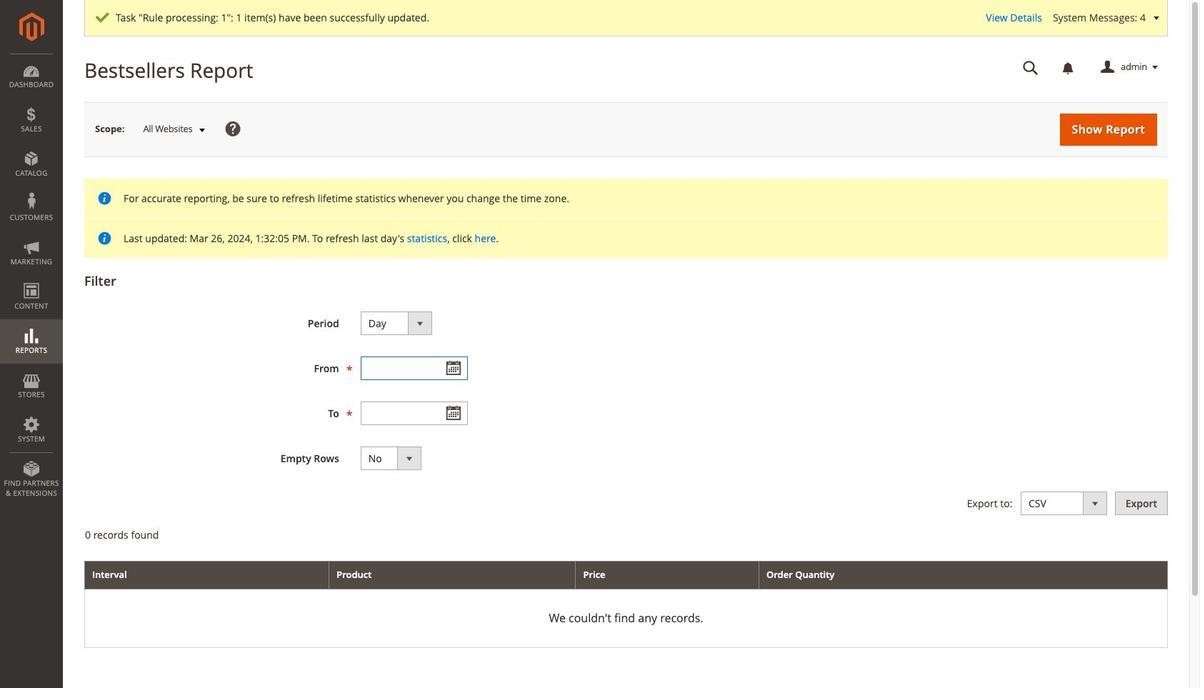 Task type: locate. For each thing, give the bounding box(es) containing it.
None text field
[[361, 356, 468, 380]]

menu bar
[[0, 54, 63, 505]]

magento admin panel image
[[19, 12, 44, 41]]

None text field
[[361, 402, 468, 425]]



